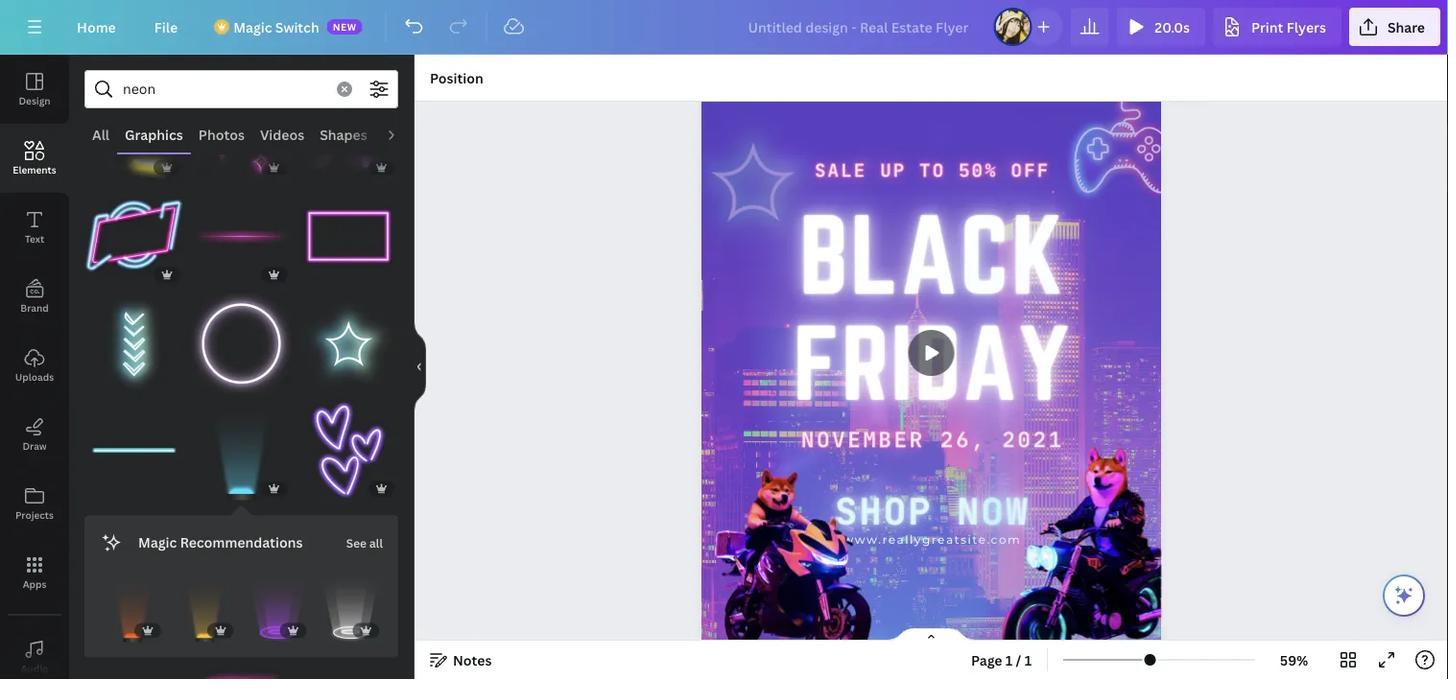 Task type: locate. For each thing, give the bounding box(es) containing it.
all
[[92, 125, 109, 144]]

blur neon image
[[299, 80, 398, 179]]

1 horizontal spatial magic circle light effect image
[[318, 578, 383, 643]]

position button
[[422, 62, 491, 93]]

apps
[[23, 578, 46, 591]]

pink neon swirl image
[[192, 670, 291, 680]]

1 horizontal spatial magic
[[233, 18, 272, 36]]

group
[[84, 80, 184, 179], [192, 80, 291, 179], [299, 80, 398, 179], [84, 175, 184, 286], [192, 175, 291, 286], [299, 175, 398, 286], [84, 283, 184, 394], [192, 283, 291, 394], [299, 294, 398, 394], [192, 390, 291, 501], [84, 401, 184, 501], [299, 401, 398, 501], [100, 566, 165, 643], [173, 566, 238, 643], [245, 566, 310, 643], [318, 566, 383, 643], [192, 658, 291, 680]]

elements
[[13, 163, 56, 176]]

purple neon circle image
[[192, 294, 291, 394]]

magic circle light effect image down see
[[318, 578, 383, 643]]

audio down apps
[[21, 662, 48, 675]]

brand
[[20, 301, 49, 314]]

text button
[[0, 193, 69, 262]]

off
[[1011, 159, 1051, 182]]

2021
[[1003, 427, 1064, 453]]

shop
[[835, 489, 933, 533]]

uploads
[[15, 371, 54, 384]]

all button
[[84, 116, 117, 153]]

magic inside main menu bar
[[233, 18, 272, 36]]

to
[[920, 159, 946, 182]]

uploads button
[[0, 331, 69, 400]]

1 horizontal spatial neon line design image
[[299, 294, 398, 394]]

hide image
[[414, 321, 426, 413]]

see
[[346, 536, 367, 552]]

see all
[[346, 536, 383, 552]]

draw button
[[0, 400, 69, 469]]

audio button right shapes
[[375, 116, 429, 153]]

neon line design image
[[84, 294, 184, 394], [299, 294, 398, 394]]

photos
[[199, 125, 245, 144]]

sale up to 50% off
[[815, 159, 1051, 182]]

0 horizontal spatial magic
[[138, 534, 177, 552]]

magic circle light effect image up pink neon swirl image
[[245, 578, 310, 643]]

notes button
[[422, 645, 500, 676]]

basic neon line image
[[84, 401, 184, 501]]

1 right /
[[1025, 651, 1032, 670]]

videos button
[[253, 116, 312, 153]]

audio button down apps
[[0, 623, 69, 680]]

Design title text field
[[733, 8, 986, 46]]

1 1 from the left
[[1006, 651, 1013, 670]]

home
[[77, 18, 116, 36]]

1 vertical spatial audio button
[[0, 623, 69, 680]]

colorful spotlight image
[[702, 107, 1098, 680], [900, 116, 1296, 680], [192, 401, 291, 501], [100, 578, 165, 643], [173, 578, 238, 643]]

0 vertical spatial audio button
[[375, 116, 429, 153]]

all
[[370, 536, 383, 552]]

magic
[[233, 18, 272, 36], [138, 534, 177, 552]]

0 horizontal spatial audio button
[[0, 623, 69, 680]]

magic left switch
[[233, 18, 272, 36]]

audio right the 'shapes' button
[[383, 125, 421, 144]]

home link
[[61, 8, 131, 46]]

text
[[25, 232, 44, 245]]

photos button
[[191, 116, 253, 153]]

audio inside side panel tab list
[[21, 662, 48, 675]]

design
[[19, 94, 50, 107]]

notes
[[453, 651, 492, 670]]

show pages image
[[886, 628, 978, 643]]

yellow neon expression mark surprise image
[[84, 80, 184, 179]]

1 vertical spatial magic
[[138, 534, 177, 552]]

main menu bar
[[0, 0, 1449, 55]]

sparkling star neon image
[[192, 80, 291, 179]]

1 horizontal spatial 1
[[1025, 651, 1032, 670]]

position
[[430, 69, 484, 87]]

flyers
[[1287, 18, 1327, 36]]

1 left /
[[1006, 651, 1013, 670]]

apps button
[[0, 539, 69, 608]]

0 vertical spatial magic
[[233, 18, 272, 36]]

file button
[[139, 8, 193, 46]]

print
[[1252, 18, 1284, 36]]

0 horizontal spatial 1
[[1006, 651, 1013, 670]]

new
[[333, 20, 357, 33]]

magic circle light effect image
[[245, 578, 310, 643], [318, 578, 383, 643]]

see all button
[[344, 524, 385, 562]]

1
[[1006, 651, 1013, 670], [1025, 651, 1032, 670]]

audio
[[383, 125, 421, 144], [21, 662, 48, 675]]

1 magic circle light effect image from the left
[[245, 578, 310, 643]]

1 horizontal spatial audio
[[383, 125, 421, 144]]

print flyers button
[[1214, 8, 1342, 46]]

1 vertical spatial audio
[[21, 662, 48, 675]]

share button
[[1350, 8, 1441, 46]]

2 neon line design image from the left
[[299, 294, 398, 394]]

0 horizontal spatial audio
[[21, 662, 48, 675]]

side panel tab list
[[0, 55, 69, 680]]

0 horizontal spatial magic circle light effect image
[[245, 578, 310, 643]]

magic left 'recommendations'
[[138, 534, 177, 552]]

switch
[[275, 18, 319, 36]]

0 horizontal spatial neon line design image
[[84, 294, 184, 394]]

audio button
[[375, 116, 429, 153], [0, 623, 69, 680]]



Task type: describe. For each thing, give the bounding box(es) containing it.
draw
[[22, 440, 47, 453]]

shapes button
[[312, 116, 375, 153]]

now
[[957, 489, 1030, 533]]

purple neon love decoration image
[[299, 401, 398, 501]]

november
[[802, 427, 925, 453]]

november 26, 2021
[[802, 427, 1064, 453]]

videos
[[260, 125, 305, 144]]

elements button
[[0, 124, 69, 193]]

canva assistant image
[[1393, 585, 1416, 608]]

/
[[1016, 651, 1022, 670]]

20.0s
[[1155, 18, 1190, 36]]

magic switch
[[233, 18, 319, 36]]

2 1 from the left
[[1025, 651, 1032, 670]]

page
[[972, 651, 1003, 670]]

shapes
[[320, 125, 367, 144]]

2 magic circle light effect image from the left
[[318, 578, 383, 643]]

magic for magic switch
[[233, 18, 272, 36]]

projects button
[[0, 469, 69, 539]]

graphics button
[[117, 116, 191, 153]]

www.reallygreatsite.com
[[843, 533, 1022, 547]]

recommendations
[[180, 534, 303, 552]]

share
[[1388, 18, 1426, 36]]

1 horizontal spatial audio button
[[375, 116, 429, 153]]

sale
[[815, 159, 867, 182]]

magic recommendations
[[138, 534, 303, 552]]

shop now
[[835, 489, 1030, 533]]

59%
[[1281, 651, 1309, 670]]

0 vertical spatial audio
[[383, 125, 421, 144]]

20.0s button
[[1117, 8, 1206, 46]]

glowing pink neon line light image
[[192, 187, 291, 286]]

file
[[154, 18, 178, 36]]

projects
[[15, 509, 54, 522]]

friday
[[794, 307, 1072, 419]]

26,
[[941, 427, 987, 453]]

50%
[[959, 159, 998, 182]]

magic for magic recommendations
[[138, 534, 177, 552]]

print flyers
[[1252, 18, 1327, 36]]

up
[[880, 159, 907, 182]]

Search elements search field
[[123, 71, 325, 108]]

neon frame image
[[84, 187, 184, 286]]

1 neon line design image from the left
[[84, 294, 184, 394]]

page 1 / 1
[[972, 651, 1032, 670]]

graphics
[[125, 125, 183, 144]]

design button
[[0, 55, 69, 124]]

black
[[799, 195, 1066, 314]]

brand button
[[0, 262, 69, 331]]

basic neon rectangle image
[[299, 187, 398, 286]]

59% button
[[1264, 645, 1326, 676]]



Task type: vqa. For each thing, say whether or not it's contained in the screenshot.
Top level navigation element
no



